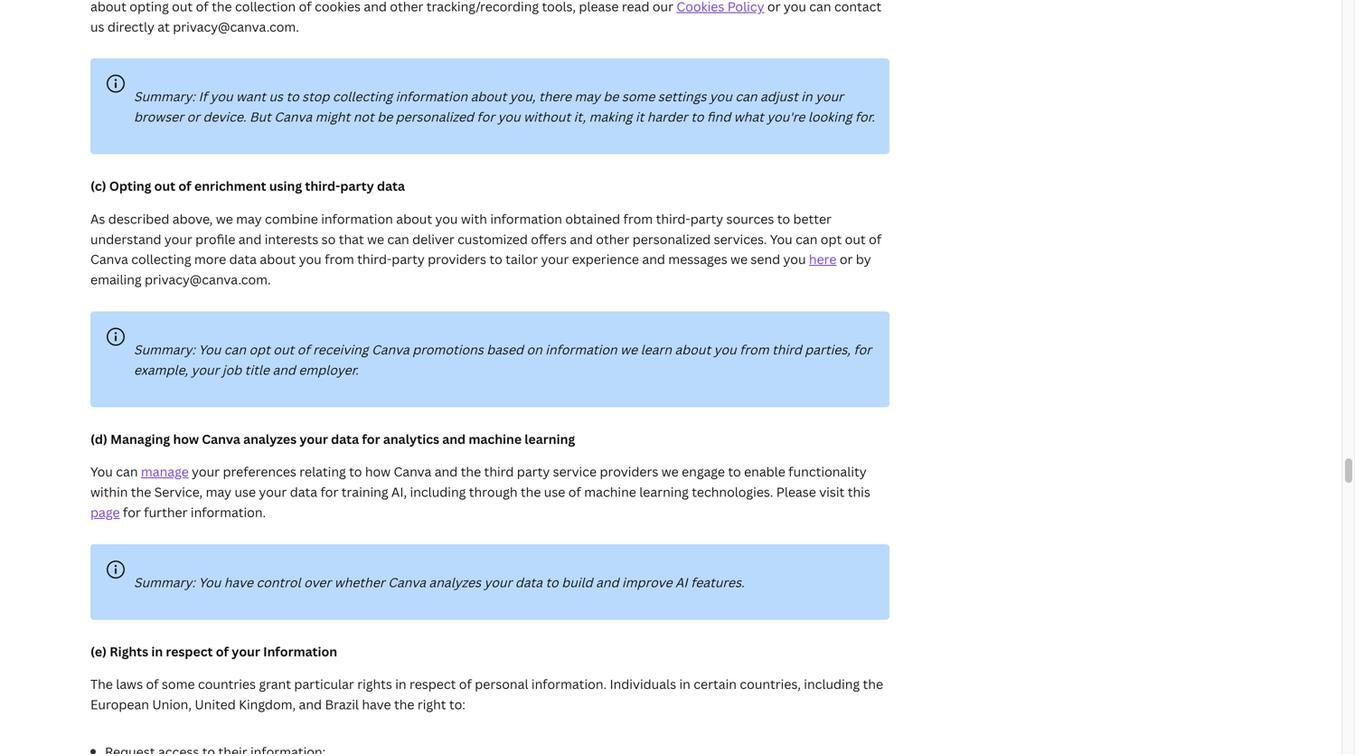 Task type: describe. For each thing, give the bounding box(es) containing it.
1 horizontal spatial from
[[624, 210, 653, 227]]

parties,
[[805, 341, 851, 358]]

privacy@canva.com. inside or by emailing privacy@canva.com.
[[145, 271, 271, 288]]

harder
[[647, 108, 688, 125]]

summary: for your
[[134, 341, 195, 358]]

can inside summary: if you want us to stop collecting information about you, there may be some settings you can adjust in your browser or device. but canva might not be personalized for you without it, making it harder to find what you're looking for.
[[736, 88, 757, 105]]

your left build
[[484, 574, 512, 591]]

about down the interests
[[260, 251, 296, 268]]

adjust
[[761, 88, 798, 105]]

how inside your preferences relating to how canva and the third party service providers we engage to enable functionality within the service, may use your data for training ai, including through the use of machine learning technologies. please visit this page for further information.
[[365, 463, 391, 480]]

or by emailing privacy@canva.com.
[[90, 251, 871, 288]]

personalized inside summary: if you want us to stop collecting information about you, there may be some settings you can adjust in your browser or device. but canva might not be personalized for you without it, making it harder to find what you're looking for.
[[396, 108, 474, 125]]

experience
[[572, 251, 639, 268]]

party down 'deliver'
[[392, 251, 425, 268]]

we down services.
[[731, 251, 748, 268]]

your down above,
[[164, 230, 192, 248]]

title
[[245, 361, 270, 378]]

build
[[562, 574, 593, 591]]

without
[[524, 108, 571, 125]]

services.
[[714, 230, 767, 248]]

of up above,
[[179, 177, 191, 194]]

through
[[469, 483, 518, 501]]

there
[[539, 88, 572, 105]]

particular
[[294, 676, 354, 693]]

can inside summary: you can opt out of receiving canva promotions based on information we learn about you from third parties, for example, your job title and employer.
[[224, 341, 246, 358]]

your up countries
[[232, 643, 260, 660]]

and left messages in the top of the page
[[642, 251, 666, 268]]

to left build
[[546, 574, 559, 591]]

enrichment
[[194, 177, 266, 194]]

enable
[[744, 463, 786, 480]]

receiving
[[313, 341, 369, 358]]

it
[[636, 108, 644, 125]]

0 vertical spatial learning
[[525, 430, 575, 447]]

personal
[[475, 676, 529, 693]]

and inside your preferences relating to how canva and the third party service providers we engage to enable functionality within the service, may use your data for training ai, including through the use of machine learning technologies. please visit this page for further information.
[[435, 463, 458, 480]]

and right build
[[596, 574, 619, 591]]

features.
[[691, 574, 745, 591]]

have inside the laws of some countries grant particular rights in respect of personal information. individuals in certain countries, including the european union, united kingdom, and brazil have the right to:
[[362, 696, 391, 713]]

for left analytics
[[362, 430, 380, 447]]

0 horizontal spatial have
[[224, 574, 253, 591]]

browser
[[134, 108, 184, 125]]

in right "rights"
[[151, 643, 163, 660]]

but
[[250, 108, 271, 125]]

to up technologies.
[[728, 463, 741, 480]]

1 use from the left
[[235, 483, 256, 501]]

your down offers
[[541, 251, 569, 268]]

within
[[90, 483, 128, 501]]

based
[[487, 341, 524, 358]]

ai,
[[392, 483, 407, 501]]

for down the relating
[[321, 483, 339, 501]]

relating
[[300, 463, 346, 480]]

1 vertical spatial from
[[325, 251, 354, 268]]

further
[[144, 504, 188, 521]]

union,
[[152, 696, 192, 713]]

of up to:
[[459, 676, 472, 693]]

you're
[[767, 108, 805, 125]]

your inside summary: if you want us to stop collecting information about you, there may be some settings you can adjust in your browser or device. but canva might not be personalized for you without it, making it harder to find what you're looking for.
[[816, 88, 844, 105]]

european
[[90, 696, 149, 713]]

at
[[158, 18, 170, 35]]

for right page
[[123, 504, 141, 521]]

0 vertical spatial out
[[154, 177, 176, 194]]

(e)
[[90, 643, 107, 660]]

0 vertical spatial respect
[[166, 643, 213, 660]]

in left certain on the bottom right of page
[[680, 676, 691, 693]]

summary: if you want us to stop collecting information about you, there may be some settings you can adjust in your browser or device. but canva might not be personalized for you without it, making it harder to find what you're looking for.
[[134, 88, 875, 125]]

us for directly
[[90, 18, 104, 35]]

0 horizontal spatial how
[[173, 430, 199, 447]]

job
[[222, 361, 242, 378]]

your up the relating
[[300, 430, 328, 447]]

as described above, we may combine information about you with information obtained from third-party sources to better understand your profile and interests so that we can deliver customized offers and other personalized services. you can opt out of canva collecting more data about you from third-party providers to tailor your experience and messages we send you
[[90, 210, 882, 268]]

out inside summary: you can opt out of receiving canva promotions based on information we learn about you from third parties, for example, your job title and employer.
[[273, 341, 294, 358]]

canva inside your preferences relating to how canva and the third party service providers we engage to enable functionality within the service, may use your data for training ai, including through the use of machine learning technologies. please visit this page for further information.
[[394, 463, 432, 480]]

you left here
[[784, 251, 806, 268]]

it,
[[574, 108, 586, 125]]

party up services.
[[691, 210, 724, 227]]

manage link
[[141, 463, 189, 480]]

collecting inside as described above, we may combine information about you with information obtained from third-party sources to better understand your profile and interests so that we can deliver customized offers and other personalized services. you can opt out of canva collecting more data about you from third-party providers to tailor your experience and messages we send you
[[131, 251, 191, 268]]

from inside summary: you can opt out of receiving canva promotions based on information we learn about you from third parties, for example, your job title and employer.
[[740, 341, 769, 358]]

in inside summary: if you want us to stop collecting information about you, there may be some settings you can adjust in your browser or device. but canva might not be personalized for you without it, making it harder to find what you're looking for.
[[801, 88, 813, 105]]

2 vertical spatial third-
[[357, 251, 392, 268]]

0 horizontal spatial analyzes
[[243, 430, 297, 447]]

of up countries
[[216, 643, 229, 660]]

right
[[418, 696, 446, 713]]

brazil
[[325, 696, 359, 713]]

more
[[194, 251, 226, 268]]

privacy@canva.com. inside or you can contact us directly at privacy@canva.com.
[[173, 18, 299, 35]]

and inside summary: you can opt out of receiving canva promotions based on information we learn about you from third parties, for example, your job title and employer.
[[273, 361, 296, 378]]

of inside your preferences relating to how canva and the third party service providers we engage to enable functionality within the service, may use your data for training ai, including through the use of machine learning technologies. please visit this page for further information.
[[569, 483, 581, 501]]

employer.
[[299, 361, 359, 378]]

canva up preferences
[[202, 430, 240, 447]]

technologies.
[[692, 483, 774, 501]]

with
[[461, 210, 487, 227]]

making
[[589, 108, 633, 125]]

to left stop
[[286, 88, 299, 105]]

page link
[[90, 504, 120, 521]]

opt inside as described above, we may combine information about you with information obtained from third-party sources to better understand your profile and interests so that we can deliver customized offers and other personalized services. you can opt out of canva collecting more data about you from third-party providers to tailor your experience and messages we send you
[[821, 230, 842, 248]]

collecting inside summary: if you want us to stop collecting information about you, there may be some settings you can adjust in your browser or device. but canva might not be personalized for you without it, making it harder to find what you're looking for.
[[333, 88, 393, 105]]

party inside your preferences relating to how canva and the third party service providers we engage to enable functionality within the service, may use your data for training ai, including through the use of machine learning technologies. please visit this page for further information.
[[517, 463, 550, 480]]

interests
[[265, 230, 319, 248]]

you inside summary: you can opt out of receiving canva promotions based on information we learn about you from third parties, for example, your job title and employer.
[[714, 341, 737, 358]]

page
[[90, 504, 120, 521]]

by
[[856, 251, 871, 268]]

respect inside the laws of some countries grant particular rights in respect of personal information. individuals in certain countries, including the european union, united kingdom, and brazil have the right to:
[[410, 676, 456, 693]]

or for can
[[768, 0, 781, 15]]

in right rights
[[395, 676, 407, 693]]

tailor
[[506, 251, 538, 268]]

deliver
[[412, 230, 455, 248]]

for.
[[855, 108, 875, 125]]

device.
[[203, 108, 246, 125]]

your inside summary: you can opt out of receiving canva promotions based on information we learn about you from third parties, for example, your job title and employer.
[[191, 361, 219, 378]]

described
[[108, 210, 169, 227]]

can left 'deliver'
[[387, 230, 409, 248]]

about inside summary: you can opt out of receiving canva promotions based on information we learn about you from third parties, for example, your job title and employer.
[[675, 341, 711, 358]]

to up training
[[349, 463, 362, 480]]

you up find
[[710, 88, 732, 105]]

your down preferences
[[259, 483, 287, 501]]

canva inside summary: you can opt out of receiving canva promotions based on information we learn about you from third parties, for example, your job title and employer.
[[372, 341, 409, 358]]

including inside the laws of some countries grant particular rights in respect of personal information. individuals in certain countries, including the european union, united kingdom, and brazil have the right to:
[[804, 676, 860, 693]]

0 horizontal spatial be
[[377, 108, 393, 125]]

service,
[[154, 483, 203, 501]]

summary: for browser
[[134, 88, 195, 105]]

information inside summary: if you want us to stop collecting information about you, there may be some settings you can adjust in your browser or device. but canva might not be personalized for you without it, making it harder to find what you're looking for.
[[396, 88, 468, 105]]

(d)
[[90, 430, 108, 447]]

to left better
[[777, 210, 790, 227]]

emailing
[[90, 271, 142, 288]]

might
[[315, 108, 350, 125]]

can inside or you can contact us directly at privacy@canva.com.
[[810, 0, 832, 15]]

here
[[809, 251, 837, 268]]

third inside summary: you can opt out of receiving canva promotions based on information we learn about you from third parties, for example, your job title and employer.
[[772, 341, 802, 358]]

to down customized
[[490, 251, 503, 268]]

analytics
[[383, 430, 440, 447]]

ai
[[676, 574, 688, 591]]

canva right whether
[[388, 574, 426, 591]]

about up 'deliver'
[[396, 210, 432, 227]]

countries,
[[740, 676, 801, 693]]

providers inside as described above, we may combine information about you with information obtained from third-party sources to better understand your profile and interests so that we can deliver customized offers and other personalized services. you can opt out of canva collecting more data about you from third-party providers to tailor your experience and messages we send you
[[428, 251, 487, 268]]

united
[[195, 696, 236, 713]]

you down you,
[[498, 108, 521, 125]]

for inside summary: if you want us to stop collecting information about you, there may be some settings you can adjust in your browser or device. but canva might not be personalized for you without it, making it harder to find what you're looking for.
[[477, 108, 495, 125]]

that
[[339, 230, 364, 248]]

this
[[848, 483, 871, 501]]

can up within
[[116, 463, 138, 480]]

learning inside your preferences relating to how canva and the third party service providers we engage to enable functionality within the service, may use your data for training ai, including through the use of machine learning technologies. please visit this page for further information.
[[640, 483, 689, 501]]

control
[[256, 574, 301, 591]]

opting
[[109, 177, 151, 194]]

your up service,
[[192, 463, 220, 480]]

the laws of some countries grant particular rights in respect of personal information. individuals in certain countries, including the european union, united kingdom, and brazil have the right to:
[[90, 676, 884, 713]]

1 vertical spatial third-
[[656, 210, 691, 227]]



Task type: locate. For each thing, give the bounding box(es) containing it.
canva up 'ai,'
[[394, 463, 432, 480]]

here link
[[809, 251, 837, 268]]

0 horizontal spatial may
[[206, 483, 232, 501]]

0 vertical spatial information.
[[191, 504, 266, 521]]

of
[[179, 177, 191, 194], [869, 230, 882, 248], [297, 341, 310, 358], [569, 483, 581, 501], [216, 643, 229, 660], [146, 676, 159, 693], [459, 676, 472, 693]]

managing
[[110, 430, 170, 447]]

summary: up browser
[[134, 88, 195, 105]]

whether
[[334, 574, 385, 591]]

collecting down the "understand"
[[131, 251, 191, 268]]

you inside summary: you can opt out of receiving canva promotions based on information we learn about you from third parties, for example, your job title and employer.
[[199, 341, 221, 358]]

providers down 'deliver'
[[428, 251, 487, 268]]

1 vertical spatial opt
[[249, 341, 270, 358]]

or inside summary: if you want us to stop collecting information about you, there may be some settings you can adjust in your browser or device. but canva might not be personalized for you without it, making it harder to find what you're looking for.
[[187, 108, 200, 125]]

collecting
[[333, 88, 393, 105], [131, 251, 191, 268]]

third- up messages in the top of the page
[[656, 210, 691, 227]]

1 vertical spatial learning
[[640, 483, 689, 501]]

1 horizontal spatial analyzes
[[429, 574, 481, 591]]

2 horizontal spatial from
[[740, 341, 769, 358]]

0 vertical spatial summary:
[[134, 88, 195, 105]]

you can manage
[[90, 463, 189, 480]]

0 vertical spatial or
[[768, 0, 781, 15]]

0 horizontal spatial out
[[154, 177, 176, 194]]

can down better
[[796, 230, 818, 248]]

0 horizontal spatial third
[[484, 463, 514, 480]]

some up it
[[622, 88, 655, 105]]

0 horizontal spatial use
[[235, 483, 256, 501]]

understand
[[90, 230, 161, 248]]

or for emailing
[[840, 251, 853, 268]]

0 horizontal spatial information.
[[191, 504, 266, 521]]

or down if
[[187, 108, 200, 125]]

(e) rights in respect of your information
[[90, 643, 337, 660]]

1 horizontal spatial us
[[269, 88, 283, 105]]

1 summary: from the top
[[134, 88, 195, 105]]

the
[[90, 676, 113, 693]]

may inside summary: if you want us to stop collecting information about you, there may be some settings you can adjust in your browser or device. but canva might not be personalized for you without it, making it harder to find what you're looking for.
[[575, 88, 600, 105]]

from down so
[[325, 251, 354, 268]]

summary: inside summary: if you want us to stop collecting information about you, there may be some settings you can adjust in your browser or device. but canva might not be personalized for you without it, making it harder to find what you're looking for.
[[134, 88, 195, 105]]

we inside your preferences relating to how canva and the third party service providers we engage to enable functionality within the service, may use your data for training ai, including through the use of machine learning technologies. please visit this page for further information.
[[662, 463, 679, 480]]

information
[[263, 643, 337, 660]]

looking
[[808, 108, 852, 125]]

be right not
[[377, 108, 393, 125]]

and down 'particular'
[[299, 696, 322, 713]]

what
[[734, 108, 764, 125]]

above,
[[173, 210, 213, 227]]

and right profile
[[239, 230, 262, 248]]

2 vertical spatial summary:
[[134, 574, 195, 591]]

to
[[286, 88, 299, 105], [691, 108, 704, 125], [777, 210, 790, 227], [490, 251, 503, 268], [349, 463, 362, 480], [728, 463, 741, 480], [546, 574, 559, 591]]

0 vertical spatial be
[[604, 88, 619, 105]]

or inside or you can contact us directly at privacy@canva.com.
[[768, 0, 781, 15]]

or you can contact us directly at privacy@canva.com.
[[90, 0, 882, 35]]

0 horizontal spatial opt
[[249, 341, 270, 358]]

including
[[410, 483, 466, 501], [804, 676, 860, 693]]

us inside or you can contact us directly at privacy@canva.com.
[[90, 18, 104, 35]]

opt up title
[[249, 341, 270, 358]]

preferences
[[223, 463, 297, 480]]

us right 'want'
[[269, 88, 283, 105]]

machine up 'through'
[[469, 430, 522, 447]]

and inside the laws of some countries grant particular rights in respect of personal information. individuals in certain countries, including the european union, united kingdom, and brazil have the right to:
[[299, 696, 322, 713]]

1 vertical spatial information.
[[532, 676, 607, 693]]

you down more
[[199, 341, 221, 358]]

(d) managing how canva analyzes your data for analytics and machine learning
[[90, 430, 575, 447]]

summary: you have control over whether canva analyzes your data to build and improve ai features.
[[134, 574, 745, 591]]

1 vertical spatial providers
[[600, 463, 659, 480]]

0 vertical spatial machine
[[469, 430, 522, 447]]

about inside summary: if you want us to stop collecting information about you, there may be some settings you can adjust in your browser or device. but canva might not be personalized for you without it, making it harder to find what you're looking for.
[[471, 88, 507, 105]]

information. inside the laws of some countries grant particular rights in respect of personal information. individuals in certain countries, including the european union, united kingdom, and brazil have the right to:
[[532, 676, 607, 693]]

2 vertical spatial out
[[273, 341, 294, 358]]

2 horizontal spatial may
[[575, 88, 600, 105]]

you
[[784, 0, 807, 15], [210, 88, 233, 105], [710, 88, 732, 105], [498, 108, 521, 125], [435, 210, 458, 227], [299, 251, 322, 268], [784, 251, 806, 268], [714, 341, 737, 358]]

of right "laws"
[[146, 676, 159, 693]]

opt
[[821, 230, 842, 248], [249, 341, 270, 358]]

1 horizontal spatial how
[[365, 463, 391, 480]]

us inside summary: if you want us to stop collecting information about you, there may be some settings you can adjust in your browser or device. but canva might not be personalized for you without it, making it harder to find what you're looking for.
[[269, 88, 283, 105]]

your left job
[[191, 361, 219, 378]]

privacy@canva.com.
[[173, 18, 299, 35], [145, 271, 271, 288]]

0 vertical spatial third
[[772, 341, 802, 358]]

out up by
[[845, 230, 866, 248]]

1 horizontal spatial opt
[[821, 230, 842, 248]]

directly
[[108, 18, 155, 35]]

data inside as described above, we may combine information about you with information obtained from third-party sources to better understand your profile and interests so that we can deliver customized offers and other personalized services. you can opt out of canva collecting more data about you from third-party providers to tailor your experience and messages we send you
[[229, 251, 257, 268]]

2 vertical spatial or
[[840, 251, 853, 268]]

out inside as described above, we may combine information about you with information obtained from third-party sources to better understand your profile and interests so that we can deliver customized offers and other personalized services. you can opt out of canva collecting more data about you from third-party providers to tailor your experience and messages we send you
[[845, 230, 866, 248]]

find
[[707, 108, 731, 125]]

want
[[236, 88, 266, 105]]

customized
[[458, 230, 528, 248]]

1 vertical spatial out
[[845, 230, 866, 248]]

summary: inside summary: you can opt out of receiving canva promotions based on information we learn about you from third parties, for example, your job title and employer.
[[134, 341, 195, 358]]

privacy@canva.com. down more
[[145, 271, 271, 288]]

to left find
[[691, 108, 704, 125]]

learn
[[641, 341, 672, 358]]

of inside as described above, we may combine information about you with information obtained from third-party sources to better understand your profile and interests so that we can deliver customized offers and other personalized services. you can opt out of canva collecting more data about you from third-party providers to tailor your experience and messages we send you
[[869, 230, 882, 248]]

0 horizontal spatial machine
[[469, 430, 522, 447]]

may inside as described above, we may combine information about you with information obtained from third-party sources to better understand your profile and interests so that we can deliver customized offers and other personalized services. you can opt out of canva collecting more data about you from third-party providers to tailor your experience and messages we send you
[[236, 210, 262, 227]]

3 summary: from the top
[[134, 574, 195, 591]]

if
[[199, 88, 207, 105]]

improve
[[622, 574, 672, 591]]

1 vertical spatial or
[[187, 108, 200, 125]]

in right adjust
[[801, 88, 813, 105]]

from left the parties, in the top right of the page
[[740, 341, 769, 358]]

0 horizontal spatial providers
[[428, 251, 487, 268]]

0 vertical spatial have
[[224, 574, 253, 591]]

1 vertical spatial personalized
[[633, 230, 711, 248]]

party
[[340, 177, 374, 194], [691, 210, 724, 227], [392, 251, 425, 268], [517, 463, 550, 480]]

1 vertical spatial us
[[269, 88, 283, 105]]

0 horizontal spatial personalized
[[396, 108, 474, 125]]

2 summary: from the top
[[134, 341, 195, 358]]

out left receiving
[[273, 341, 294, 358]]

using
[[269, 177, 302, 194]]

1 horizontal spatial machine
[[584, 483, 637, 501]]

of down service
[[569, 483, 581, 501]]

providers inside your preferences relating to how canva and the third party service providers we engage to enable functionality within the service, may use your data for training ai, including through the use of machine learning technologies. please visit this page for further information.
[[600, 463, 659, 480]]

us left directly
[[90, 18, 104, 35]]

of up by
[[869, 230, 882, 248]]

1 vertical spatial summary:
[[134, 341, 195, 358]]

providers right service
[[600, 463, 659, 480]]

information inside summary: you can opt out of receiving canva promotions based on information we learn about you from third parties, for example, your job title and employer.
[[546, 341, 617, 358]]

third up 'through'
[[484, 463, 514, 480]]

some up the union,
[[162, 676, 195, 693]]

may inside your preferences relating to how canva and the third party service providers we engage to enable functionality within the service, may use your data for training ai, including through the use of machine learning technologies. please visit this page for further information.
[[206, 483, 232, 501]]

from up other at left
[[624, 210, 653, 227]]

0 horizontal spatial learning
[[525, 430, 575, 447]]

you inside as described above, we may combine information about you with information obtained from third-party sources to better understand your profile and interests so that we can deliver customized offers and other personalized services. you can opt out of canva collecting more data about you from third-party providers to tailor your experience and messages we send you
[[770, 230, 793, 248]]

1 horizontal spatial learning
[[640, 483, 689, 501]]

respect up countries
[[166, 643, 213, 660]]

we right that
[[367, 230, 384, 248]]

and down analytics
[[435, 463, 458, 480]]

1 horizontal spatial may
[[236, 210, 262, 227]]

offers
[[531, 230, 567, 248]]

functionality
[[789, 463, 867, 480]]

party left service
[[517, 463, 550, 480]]

1 horizontal spatial information.
[[532, 676, 607, 693]]

including right 'ai,'
[[410, 483, 466, 501]]

including right countries,
[[804, 676, 860, 693]]

and down the obtained
[[570, 230, 593, 248]]

1 horizontal spatial personalized
[[633, 230, 711, 248]]

on
[[527, 341, 542, 358]]

how
[[173, 430, 199, 447], [365, 463, 391, 480]]

to:
[[449, 696, 466, 713]]

2 horizontal spatial or
[[840, 251, 853, 268]]

2 vertical spatial from
[[740, 341, 769, 358]]

obtained
[[566, 210, 620, 227]]

how up manage link
[[173, 430, 199, 447]]

may down (c) opting out of enrichment using third-party data
[[236, 210, 262, 227]]

about left you,
[[471, 88, 507, 105]]

and right analytics
[[442, 430, 466, 447]]

0 horizontal spatial from
[[325, 251, 354, 268]]

third- down that
[[357, 251, 392, 268]]

contact
[[835, 0, 882, 15]]

you up 'deliver'
[[435, 210, 458, 227]]

you up "send" at the right top of page
[[770, 230, 793, 248]]

0 vertical spatial including
[[410, 483, 466, 501]]

third- right using
[[305, 177, 340, 194]]

1 vertical spatial be
[[377, 108, 393, 125]]

0 vertical spatial analyzes
[[243, 430, 297, 447]]

personalized inside as described above, we may combine information about you with information obtained from third-party sources to better understand your profile and interests so that we can deliver customized offers and other personalized services. you can opt out of canva collecting more data about you from third-party providers to tailor your experience and messages we send you
[[633, 230, 711, 248]]

visit
[[820, 483, 845, 501]]

1 vertical spatial privacy@canva.com.
[[145, 271, 271, 288]]

0 horizontal spatial third-
[[305, 177, 340, 194]]

some inside summary: if you want us to stop collecting information about you, there may be some settings you can adjust in your browser or device. but canva might not be personalized for you without it, making it harder to find what you're looking for.
[[622, 88, 655, 105]]

machine down service
[[584, 483, 637, 501]]

you right if
[[210, 88, 233, 105]]

profile
[[195, 230, 236, 248]]

messages
[[669, 251, 728, 268]]

1 vertical spatial may
[[236, 210, 262, 227]]

use
[[235, 483, 256, 501], [544, 483, 566, 501]]

as
[[90, 210, 105, 227]]

summary: down further
[[134, 574, 195, 591]]

can up what
[[736, 88, 757, 105]]

grant
[[259, 676, 291, 693]]

out right opting on the left of page
[[154, 177, 176, 194]]

and
[[239, 230, 262, 248], [570, 230, 593, 248], [642, 251, 666, 268], [273, 361, 296, 378], [442, 430, 466, 447], [435, 463, 458, 480], [596, 574, 619, 591], [299, 696, 322, 713]]

you
[[770, 230, 793, 248], [199, 341, 221, 358], [90, 463, 113, 480], [199, 574, 221, 591]]

1 vertical spatial collecting
[[131, 251, 191, 268]]

0 vertical spatial personalized
[[396, 108, 474, 125]]

can
[[810, 0, 832, 15], [736, 88, 757, 105], [387, 230, 409, 248], [796, 230, 818, 248], [224, 341, 246, 358], [116, 463, 138, 480]]

0 horizontal spatial us
[[90, 18, 104, 35]]

laws
[[116, 676, 143, 693]]

1 vertical spatial respect
[[410, 676, 456, 693]]

1 vertical spatial third
[[484, 463, 514, 480]]

better
[[794, 210, 832, 227]]

1 horizontal spatial third-
[[357, 251, 392, 268]]

may right service,
[[206, 483, 232, 501]]

you,
[[510, 88, 536, 105]]

summary: you can opt out of receiving canva promotions based on information we learn about you from third parties, for example, your job title and employer.
[[134, 341, 872, 378]]

for
[[477, 108, 495, 125], [854, 341, 872, 358], [362, 430, 380, 447], [321, 483, 339, 501], [123, 504, 141, 521]]

or left contact
[[768, 0, 781, 15]]

canva down stop
[[274, 108, 312, 125]]

countries
[[198, 676, 256, 693]]

party up that
[[340, 177, 374, 194]]

1 horizontal spatial third
[[772, 341, 802, 358]]

for right the parties, in the top right of the page
[[854, 341, 872, 358]]

stop
[[302, 88, 330, 105]]

including inside your preferences relating to how canva and the third party service providers we engage to enable functionality within the service, may use your data for training ai, including through the use of machine learning technologies. please visit this page for further information.
[[410, 483, 466, 501]]

0 vertical spatial opt
[[821, 230, 842, 248]]

machine inside your preferences relating to how canva and the third party service providers we engage to enable functionality within the service, may use your data for training ai, including through the use of machine learning technologies. please visit this page for further information.
[[584, 483, 637, 501]]

personalized up messages in the top of the page
[[633, 230, 711, 248]]

opt up "here" link
[[821, 230, 842, 248]]

manage
[[141, 463, 189, 480]]

0 vertical spatial from
[[624, 210, 653, 227]]

1 horizontal spatial some
[[622, 88, 655, 105]]

third left the parties, in the top right of the page
[[772, 341, 802, 358]]

canva inside summary: if you want us to stop collecting information about you, there may be some settings you can adjust in your browser or device. but canva might not be personalized for you without it, making it harder to find what you're looking for.
[[274, 108, 312, 125]]

of inside summary: you can opt out of receiving canva promotions based on information we learn about you from third parties, for example, your job title and employer.
[[297, 341, 310, 358]]

1 horizontal spatial providers
[[600, 463, 659, 480]]

rights
[[357, 676, 392, 693]]

some inside the laws of some countries grant particular rights in respect of personal information. individuals in certain countries, including the european union, united kingdom, and brazil have the right to:
[[162, 676, 195, 693]]

0 vertical spatial collecting
[[333, 88, 393, 105]]

opt inside summary: you can opt out of receiving canva promotions based on information we learn about you from third parties, for example, your job title and employer.
[[249, 341, 270, 358]]

2 vertical spatial may
[[206, 483, 232, 501]]

learning down engage
[[640, 483, 689, 501]]

the
[[461, 463, 481, 480], [131, 483, 151, 501], [521, 483, 541, 501], [863, 676, 884, 693], [394, 696, 415, 713]]

0 horizontal spatial or
[[187, 108, 200, 125]]

we inside summary: you can opt out of receiving canva promotions based on information we learn about you from third parties, for example, your job title and employer.
[[621, 341, 638, 358]]

1 horizontal spatial respect
[[410, 676, 456, 693]]

we up profile
[[216, 210, 233, 227]]

0 vertical spatial some
[[622, 88, 655, 105]]

some
[[622, 88, 655, 105], [162, 676, 195, 693]]

0 vertical spatial how
[[173, 430, 199, 447]]

1 vertical spatial including
[[804, 676, 860, 693]]

we left learn
[[621, 341, 638, 358]]

your preferences relating to how canva and the third party service providers we engage to enable functionality within the service, may use your data for training ai, including through the use of machine learning technologies. please visit this page for further information.
[[90, 463, 871, 521]]

1 horizontal spatial out
[[273, 341, 294, 358]]

0 horizontal spatial respect
[[166, 643, 213, 660]]

0 vertical spatial us
[[90, 18, 104, 35]]

information. inside your preferences relating to how canva and the third party service providers we engage to enable functionality within the service, may use your data for training ai, including through the use of machine learning technologies. please visit this page for further information.
[[191, 504, 266, 521]]

information. right personal
[[532, 676, 607, 693]]

of up "employer."
[[297, 341, 310, 358]]

(c)
[[90, 177, 106, 194]]

you down so
[[299, 251, 322, 268]]

or inside or by emailing privacy@canva.com.
[[840, 251, 853, 268]]

0 vertical spatial privacy@canva.com.
[[173, 18, 299, 35]]

example,
[[134, 361, 188, 378]]

be
[[604, 88, 619, 105], [377, 108, 393, 125]]

1 vertical spatial have
[[362, 696, 391, 713]]

2 horizontal spatial out
[[845, 230, 866, 248]]

1 horizontal spatial be
[[604, 88, 619, 105]]

you right learn
[[714, 341, 737, 358]]

be up making
[[604, 88, 619, 105]]

analyzes
[[243, 430, 297, 447], [429, 574, 481, 591]]

1 vertical spatial machine
[[584, 483, 637, 501]]

providers
[[428, 251, 487, 268], [600, 463, 659, 480]]

1 horizontal spatial collecting
[[333, 88, 393, 105]]

personalized right not
[[396, 108, 474, 125]]

service
[[553, 463, 597, 480]]

information
[[396, 88, 468, 105], [321, 210, 393, 227], [490, 210, 562, 227], [546, 341, 617, 358]]

0 vertical spatial third-
[[305, 177, 340, 194]]

1 horizontal spatial have
[[362, 696, 391, 713]]

0 horizontal spatial collecting
[[131, 251, 191, 268]]

1 horizontal spatial use
[[544, 483, 566, 501]]

may
[[575, 88, 600, 105], [236, 210, 262, 227], [206, 483, 232, 501]]

use down preferences
[[235, 483, 256, 501]]

information.
[[191, 504, 266, 521], [532, 676, 607, 693]]

(c) opting out of enrichment using third-party data
[[90, 177, 405, 194]]

1 vertical spatial some
[[162, 676, 195, 693]]

0 horizontal spatial including
[[410, 483, 466, 501]]

out
[[154, 177, 176, 194], [845, 230, 866, 248], [273, 341, 294, 358]]

2 horizontal spatial third-
[[656, 210, 691, 227]]

1 horizontal spatial including
[[804, 676, 860, 693]]

settings
[[658, 88, 707, 105]]

can up job
[[224, 341, 246, 358]]

you inside or you can contact us directly at privacy@canva.com.
[[784, 0, 807, 15]]

other
[[596, 230, 630, 248]]

1 vertical spatial analyzes
[[429, 574, 481, 591]]

0 vertical spatial may
[[575, 88, 600, 105]]

for inside summary: you can opt out of receiving canva promotions based on information we learn about you from third parties, for example, your job title and employer.
[[854, 341, 872, 358]]

0 vertical spatial providers
[[428, 251, 487, 268]]

us for to
[[269, 88, 283, 105]]

data inside your preferences relating to how canva and the third party service providers we engage to enable functionality within the service, may use your data for training ai, including through the use of machine learning technologies. please visit this page for further information.
[[290, 483, 318, 501]]

certain
[[694, 676, 737, 693]]

canva up emailing
[[90, 251, 128, 268]]

so
[[322, 230, 336, 248]]

you up within
[[90, 463, 113, 480]]

have down rights
[[362, 696, 391, 713]]

2 use from the left
[[544, 483, 566, 501]]

third inside your preferences relating to how canva and the third party service providers we engage to enable functionality within the service, may use your data for training ai, including through the use of machine learning technologies. please visit this page for further information.
[[484, 463, 514, 480]]

1 horizontal spatial or
[[768, 0, 781, 15]]

and right title
[[273, 361, 296, 378]]

canva inside as described above, we may combine information about you with information obtained from third-party sources to better understand your profile and interests so that we can deliver customized offers and other personalized services. you can opt out of canva collecting more data about you from third-party providers to tailor your experience and messages we send you
[[90, 251, 128, 268]]

0 horizontal spatial some
[[162, 676, 195, 693]]

you left control
[[199, 574, 221, 591]]



Task type: vqa. For each thing, say whether or not it's contained in the screenshot.
the leftmost 'design'
no



